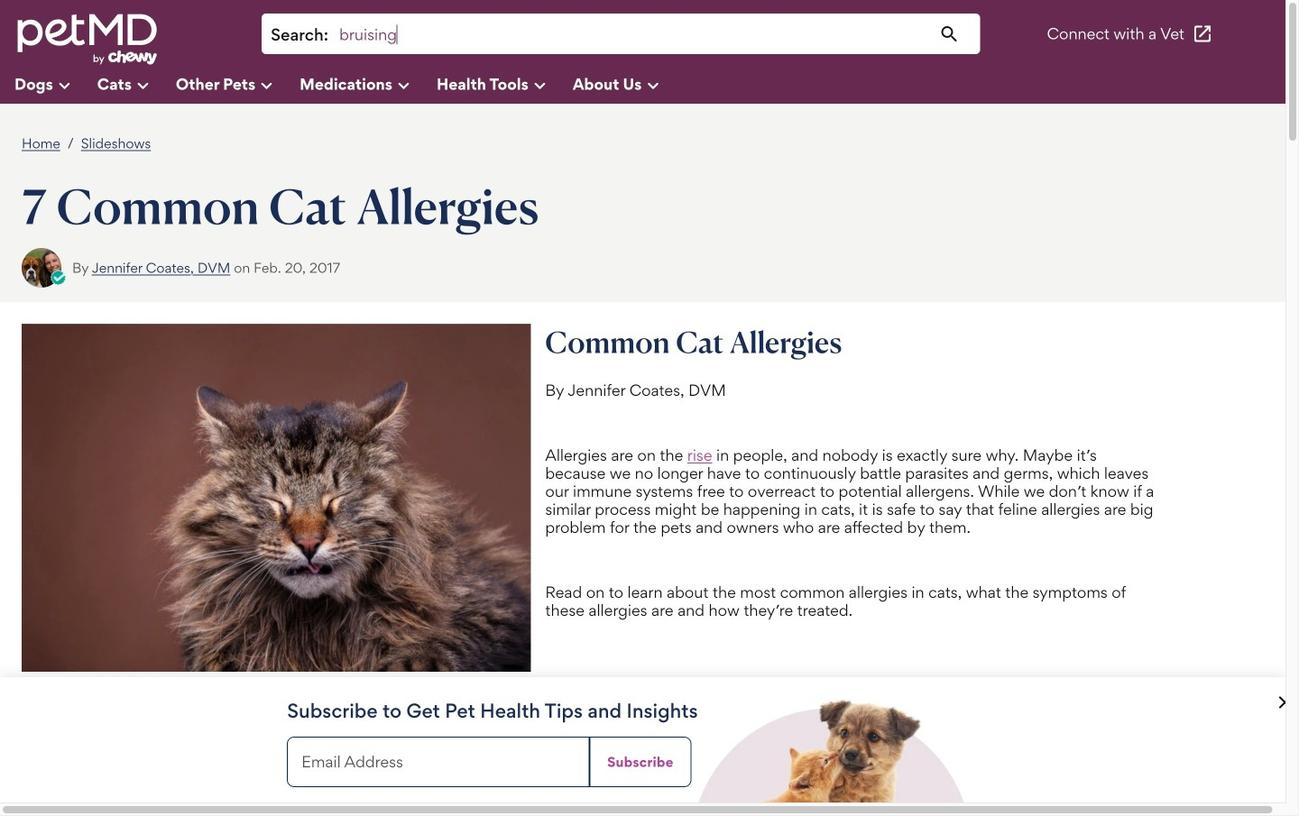 Task type: locate. For each thing, give the bounding box(es) containing it.
jennifer coates, dvm image
[[22, 248, 61, 288]]

close image
[[1275, 692, 1297, 714]]

puppy and kitten hugging image
[[699, 692, 965, 803]]

None email field
[[287, 738, 590, 788]]

None text field
[[338, 23, 972, 47]]

petmd home image
[[14, 12, 159, 67]]



Task type: describe. For each thing, give the bounding box(es) containing it.
none email field inside newsletter subscription element
[[287, 738, 590, 788]]

newsletter subscription element
[[0, 678, 1297, 803]]



Task type: vqa. For each thing, say whether or not it's contained in the screenshot.
BACK
no



